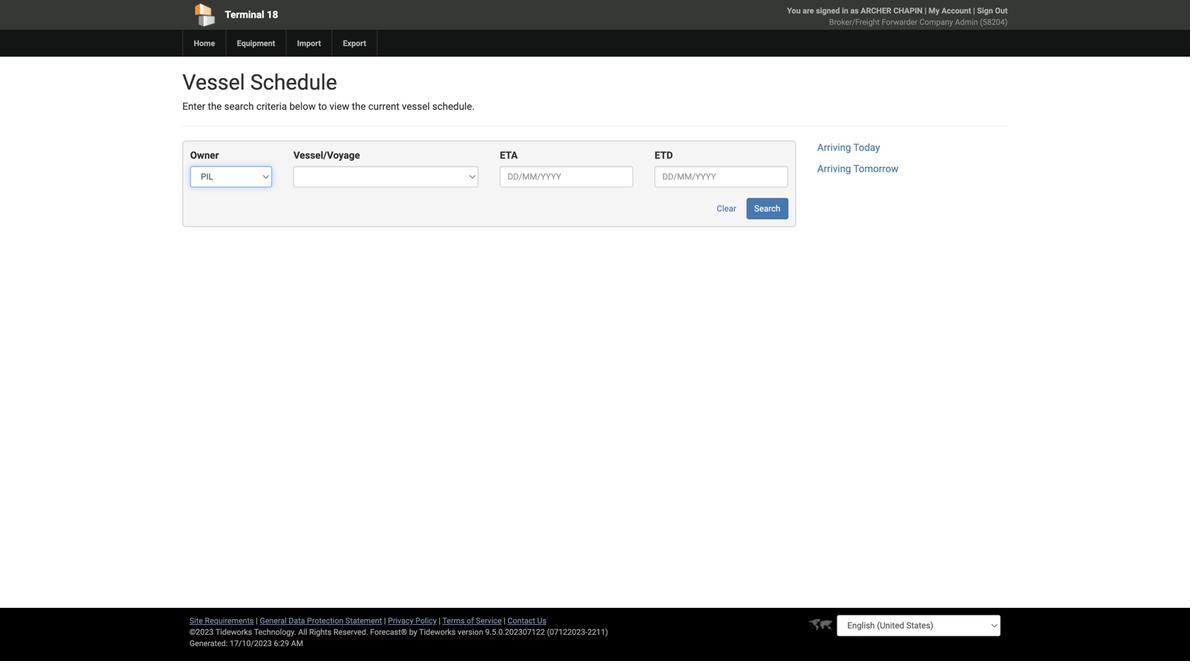 Task type: vqa. For each thing, say whether or not it's contained in the screenshot.
pm related to 136E
no



Task type: describe. For each thing, give the bounding box(es) containing it.
in
[[842, 6, 849, 15]]

you
[[788, 6, 801, 15]]

site requirements link
[[190, 616, 254, 625]]

broker/freight
[[830, 17, 880, 27]]

general
[[260, 616, 287, 625]]

signed
[[816, 6, 840, 15]]

eta
[[500, 149, 518, 161]]

terminal 18 link
[[183, 0, 514, 30]]

search
[[224, 101, 254, 112]]

search
[[755, 204, 781, 214]]

of
[[467, 616, 474, 625]]

terminal
[[225, 9, 264, 21]]

am
[[291, 639, 303, 648]]

protection
[[307, 616, 344, 625]]

archer
[[861, 6, 892, 15]]

my
[[929, 6, 940, 15]]

tomorrow
[[854, 163, 899, 175]]

clear
[[717, 204, 737, 214]]

arriving today
[[818, 142, 881, 153]]

| up '9.5.0.202307122'
[[504, 616, 506, 625]]

equipment link
[[226, 30, 286, 57]]

company
[[920, 17, 954, 27]]

you are signed in as archer chapin | my account | sign out broker/freight forwarder company admin (58204)
[[788, 6, 1008, 27]]

sign
[[978, 6, 994, 15]]

account
[[942, 6, 972, 15]]

chapin
[[894, 6, 923, 15]]

data
[[289, 616, 305, 625]]

clear button
[[709, 198, 745, 219]]

privacy policy link
[[388, 616, 437, 625]]

arriving tomorrow link
[[818, 163, 899, 175]]

arriving tomorrow
[[818, 163, 899, 175]]

contact
[[508, 616, 536, 625]]

terminal 18
[[225, 9, 278, 21]]

reserved.
[[334, 628, 368, 637]]

criteria
[[257, 101, 287, 112]]

| left 'my'
[[925, 6, 927, 15]]

| up tideworks
[[439, 616, 441, 625]]

| up forecast®
[[384, 616, 386, 625]]

as
[[851, 6, 859, 15]]

export link
[[332, 30, 377, 57]]

all
[[298, 628, 307, 637]]

my account link
[[929, 6, 972, 15]]

schedule
[[250, 70, 337, 95]]

import link
[[286, 30, 332, 57]]

admin
[[956, 17, 979, 27]]

import
[[297, 39, 321, 48]]

owner
[[190, 149, 219, 161]]

schedule.
[[433, 101, 475, 112]]

version
[[458, 628, 484, 637]]

| left 'sign'
[[974, 6, 976, 15]]

below
[[290, 101, 316, 112]]

general data protection statement link
[[260, 616, 382, 625]]

©2023 tideworks
[[190, 628, 252, 637]]

ETD text field
[[655, 166, 789, 187]]



Task type: locate. For each thing, give the bounding box(es) containing it.
generated:
[[190, 639, 228, 648]]

arriving today link
[[818, 142, 881, 153]]

technology.
[[254, 628, 296, 637]]

forecast®
[[370, 628, 407, 637]]

arriving up arriving tomorrow
[[818, 142, 852, 153]]

export
[[343, 39, 366, 48]]

arriving
[[818, 142, 852, 153], [818, 163, 852, 175]]

home link
[[183, 30, 226, 57]]

requirements
[[205, 616, 254, 625]]

to
[[318, 101, 327, 112]]

|
[[925, 6, 927, 15], [974, 6, 976, 15], [256, 616, 258, 625], [384, 616, 386, 625], [439, 616, 441, 625], [504, 616, 506, 625]]

equipment
[[237, 39, 275, 48]]

terms of service link
[[443, 616, 502, 625]]

(58204)
[[980, 17, 1008, 27]]

| left general in the bottom left of the page
[[256, 616, 258, 625]]

(07122023-
[[547, 628, 588, 637]]

vessel
[[402, 101, 430, 112]]

1 horizontal spatial the
[[352, 101, 366, 112]]

2211)
[[588, 628, 608, 637]]

terms
[[443, 616, 465, 625]]

current
[[368, 101, 400, 112]]

enter
[[183, 101, 205, 112]]

site
[[190, 616, 203, 625]]

9.5.0.202307122
[[486, 628, 545, 637]]

statement
[[346, 616, 382, 625]]

1 the from the left
[[208, 101, 222, 112]]

the
[[208, 101, 222, 112], [352, 101, 366, 112]]

ETA text field
[[500, 166, 634, 187]]

tideworks
[[419, 628, 456, 637]]

2 arriving from the top
[[818, 163, 852, 175]]

sign out link
[[978, 6, 1008, 15]]

6:29
[[274, 639, 289, 648]]

18
[[267, 9, 278, 21]]

privacy
[[388, 616, 414, 625]]

vessel schedule enter the search criteria below to view the current vessel schedule.
[[183, 70, 475, 112]]

home
[[194, 39, 215, 48]]

by
[[409, 628, 418, 637]]

the right enter
[[208, 101, 222, 112]]

contact us link
[[508, 616, 547, 625]]

arriving for arriving today
[[818, 142, 852, 153]]

arriving down arriving today
[[818, 163, 852, 175]]

vessel/voyage
[[294, 149, 360, 161]]

0 horizontal spatial the
[[208, 101, 222, 112]]

service
[[476, 616, 502, 625]]

view
[[330, 101, 350, 112]]

arriving for arriving tomorrow
[[818, 163, 852, 175]]

are
[[803, 6, 814, 15]]

1 arriving from the top
[[818, 142, 852, 153]]

1 vertical spatial arriving
[[818, 163, 852, 175]]

vessel
[[183, 70, 245, 95]]

us
[[538, 616, 547, 625]]

etd
[[655, 149, 673, 161]]

policy
[[416, 616, 437, 625]]

0 vertical spatial arriving
[[818, 142, 852, 153]]

site requirements | general data protection statement | privacy policy | terms of service | contact us ©2023 tideworks technology. all rights reserved. forecast® by tideworks version 9.5.0.202307122 (07122023-2211) generated: 17/10/2023 6:29 am
[[190, 616, 608, 648]]

out
[[996, 6, 1008, 15]]

forwarder
[[882, 17, 918, 27]]

the right view
[[352, 101, 366, 112]]

17/10/2023
[[230, 639, 272, 648]]

today
[[854, 142, 881, 153]]

search button
[[747, 198, 789, 219]]

2 the from the left
[[352, 101, 366, 112]]

rights
[[309, 628, 332, 637]]



